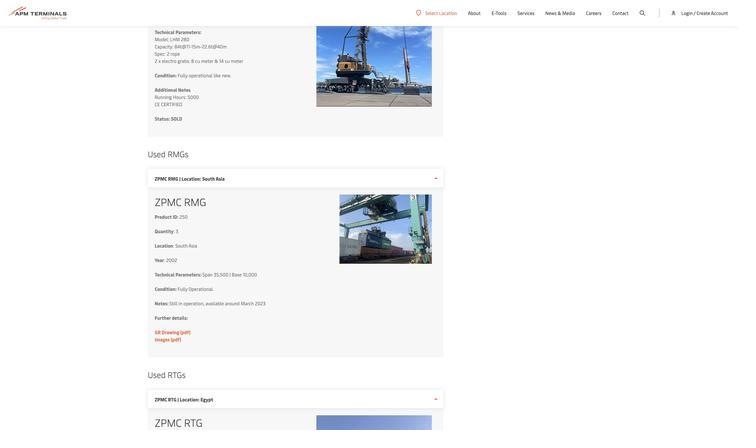 Task type: vqa. For each thing, say whether or not it's contained in the screenshot.
'Used' associated with Used RMGs
yes



Task type: locate. For each thing, give the bounding box(es) containing it.
2 left x
[[155, 58, 157, 64]]

condition: up "additional"
[[155, 72, 177, 79]]

| inside zpmc rtg | location: egypt 'dropdown button'
[[178, 396, 179, 403]]

rtg down zpmc rtg | location: egypt
[[184, 416, 202, 430]]

details:
[[172, 315, 188, 321]]

(pdf)
[[171, 336, 181, 343]]

1 horizontal spatial location
[[439, 10, 457, 16]]

select location
[[425, 10, 457, 16]]

technical inside the zpmc rmg | location: south asia element
[[155, 271, 175, 278]]

meter left 14
[[201, 58, 214, 64]]

1 parameters: from the top
[[176, 29, 201, 35]]

cu
[[195, 58, 200, 64], [225, 58, 230, 64]]

1 condition: from the top
[[155, 72, 177, 79]]

0 horizontal spatial cu
[[195, 58, 200, 64]]

2 meter from the left
[[231, 58, 243, 64]]

location : south asia
[[155, 243, 197, 249]]

contact button
[[613, 0, 629, 26]]

rmg up zpmc rmg
[[168, 176, 178, 182]]

1 vertical spatial location:
[[180, 396, 200, 403]]

2
[[167, 51, 169, 57], [155, 58, 157, 64]]

location right 'select'
[[439, 10, 457, 16]]

| inside zpmc rmg | location: south asia dropdown button
[[179, 176, 181, 182]]

parameters: inside technical parameters: model: lhm 280 capacity: 84t@11-15m-22.6t@40m spec: 2 rope 2 x electro grabs: 8 cu meter & 14 cu meter
[[176, 29, 201, 35]]

south inside dropdown button
[[202, 176, 215, 182]]

0 horizontal spatial &
[[215, 58, 218, 64]]

4 zpmc from the top
[[155, 416, 181, 430]]

1 horizontal spatial |
[[179, 176, 181, 182]]

2 vertical spatial |
[[178, 396, 179, 403]]

1 horizontal spatial rtg
[[184, 416, 202, 430]]

create
[[697, 10, 710, 16]]

rtg
[[168, 396, 177, 403], [184, 416, 202, 430]]

capacity:
[[155, 43, 173, 50]]

quantity : 3
[[155, 228, 178, 234]]

tools
[[496, 10, 507, 16]]

zpmc rtg | location: egypt
[[155, 396, 213, 403]]

& left 14
[[215, 58, 218, 64]]

technical up model:
[[155, 29, 175, 35]]

|
[[179, 176, 181, 182], [230, 271, 231, 278], [178, 396, 179, 403]]

electro
[[162, 58, 177, 64]]

used rtgs
[[148, 369, 186, 380]]

| left base
[[230, 271, 231, 278]]

cu right 8
[[195, 58, 200, 64]]

1 used from the top
[[148, 148, 166, 159]]

:
[[174, 228, 175, 234], [173, 243, 174, 249], [164, 257, 165, 263]]

& right news in the top right of the page
[[558, 10, 561, 16]]

0 vertical spatial used
[[148, 148, 166, 159]]

south
[[202, 176, 215, 182], [175, 243, 188, 249]]

technical down year : 2002
[[155, 271, 175, 278]]

parameters: for model:
[[176, 29, 201, 35]]

0 horizontal spatial location
[[155, 243, 173, 249]]

1 vertical spatial rmg
[[184, 195, 206, 209]]

rtg up zpmc rtg
[[168, 396, 177, 403]]

: left 2002
[[164, 257, 165, 263]]

0 horizontal spatial rmg
[[168, 176, 178, 182]]

1 horizontal spatial meter
[[231, 58, 243, 64]]

zpmc down used rmgs
[[155, 176, 167, 182]]

spec:
[[155, 51, 166, 57]]

1 technical from the top
[[155, 29, 175, 35]]

news
[[546, 10, 557, 16]]

: for year
[[164, 257, 165, 263]]

condition: up notes:
[[155, 286, 177, 292]]

0 vertical spatial asia
[[216, 176, 225, 182]]

1 vertical spatial technical
[[155, 271, 175, 278]]

location
[[439, 10, 457, 16], [155, 243, 173, 249]]

rmg inside dropdown button
[[168, 176, 178, 182]]

used for used rtgs
[[148, 369, 166, 380]]

22.6t@40m
[[202, 43, 227, 50]]

like
[[214, 72, 221, 79]]

| up zpmc rtg
[[178, 396, 179, 403]]

meter right 14
[[231, 58, 243, 64]]

zpmc inside dropdown button
[[155, 176, 167, 182]]

0 vertical spatial south
[[202, 176, 215, 182]]

0 horizontal spatial |
[[178, 396, 179, 403]]

1 vertical spatial parameters:
[[176, 271, 201, 278]]

notes: still in operation, available around march 2023
[[155, 300, 266, 307]]

1 horizontal spatial rmg
[[184, 195, 206, 209]]

1 horizontal spatial cu
[[225, 58, 230, 64]]

280
[[181, 36, 189, 42]]

asia
[[216, 176, 225, 182], [189, 243, 197, 249]]

rmg for zpmc rmg | location: south asia
[[168, 176, 178, 182]]

2 condition: from the top
[[155, 286, 177, 292]]

technical
[[155, 29, 175, 35], [155, 271, 175, 278]]

1 vertical spatial rtg
[[184, 416, 202, 430]]

2 vertical spatial :
[[164, 257, 165, 263]]

location: up zpmc rmg
[[182, 176, 201, 182]]

3 zpmc from the top
[[155, 396, 167, 403]]

parameters: inside the zpmc rmg | location: south asia element
[[176, 271, 201, 278]]

zpmc up the product id: 250
[[155, 195, 181, 209]]

about
[[468, 10, 481, 16]]

parameters:
[[176, 29, 201, 35], [176, 271, 201, 278]]

location: inside 'dropdown button'
[[180, 396, 200, 403]]

0 vertical spatial rmg
[[168, 176, 178, 182]]

location down quantity at the bottom of the page
[[155, 243, 173, 249]]

quantity
[[155, 228, 174, 234]]

zpmc for zpmc rmg
[[155, 195, 181, 209]]

1 vertical spatial &
[[215, 58, 218, 64]]

zpmc for zpmc rtg
[[155, 416, 181, 430]]

1 horizontal spatial &
[[558, 10, 561, 16]]

status:
[[155, 115, 170, 122]]

condition: fully operational.
[[155, 286, 214, 292]]

rmg up 250
[[184, 195, 206, 209]]

2 used from the top
[[148, 369, 166, 380]]

0 vertical spatial rtg
[[168, 396, 177, 403]]

2 parameters: from the top
[[176, 271, 201, 278]]

1 zpmc from the top
[[155, 176, 167, 182]]

1 horizontal spatial 2
[[167, 51, 169, 57]]

0 vertical spatial &
[[558, 10, 561, 16]]

0 vertical spatial location:
[[182, 176, 201, 182]]

asia inside dropdown button
[[216, 176, 225, 182]]

zpmc rtg
[[155, 416, 202, 430]]

location: for used rtgs
[[180, 396, 200, 403]]

0 horizontal spatial south
[[175, 243, 188, 249]]

cu right 14
[[225, 58, 230, 64]]

zpmc
[[155, 176, 167, 182], [155, 195, 181, 209], [155, 396, 167, 403], [155, 416, 181, 430]]

zpmc down used rtgs
[[155, 396, 167, 403]]

rtg for zpmc rtg
[[184, 416, 202, 430]]

0 vertical spatial |
[[179, 176, 181, 182]]

parameters: up 280
[[176, 29, 201, 35]]

gr
[[155, 329, 161, 336]]

1 vertical spatial condition:
[[155, 286, 177, 292]]

&
[[558, 10, 561, 16], [215, 58, 218, 64]]

1 horizontal spatial south
[[202, 176, 215, 182]]

grabs:
[[178, 58, 190, 64]]

1 cu from the left
[[195, 58, 200, 64]]

technical inside technical parameters: model: lhm 280 capacity: 84t@11-15m-22.6t@40m spec: 2 rope 2 x electro grabs: 8 cu meter & 14 cu meter
[[155, 29, 175, 35]]

rtg inside 'dropdown button'
[[168, 396, 177, 403]]

14
[[219, 58, 224, 64]]

2 technical from the top
[[155, 271, 175, 278]]

2 horizontal spatial |
[[230, 271, 231, 278]]

2 zpmc from the top
[[155, 195, 181, 209]]

1 vertical spatial :
[[173, 243, 174, 249]]

0 vertical spatial parameters:
[[176, 29, 201, 35]]

& inside technical parameters: model: lhm 280 capacity: 84t@11-15m-22.6t@40m spec: 2 rope 2 x electro grabs: 8 cu meter & 14 cu meter
[[215, 58, 218, 64]]

2 left 'rope'
[[167, 51, 169, 57]]

in
[[179, 300, 182, 307]]

| for used rmgs
[[179, 176, 181, 182]]

1 vertical spatial used
[[148, 369, 166, 380]]

parameters: up condition: fully operational.
[[176, 271, 201, 278]]

250
[[180, 214, 188, 220]]

used
[[148, 148, 166, 159], [148, 369, 166, 380]]

0 horizontal spatial rtg
[[168, 396, 177, 403]]

1 vertical spatial location
[[155, 243, 173, 249]]

condition:
[[155, 72, 177, 79], [155, 286, 177, 292]]

1 vertical spatial |
[[230, 271, 231, 278]]

: for location
[[173, 243, 174, 249]]

0 horizontal spatial asia
[[189, 243, 197, 249]]

0 horizontal spatial meter
[[201, 58, 214, 64]]

| inside the zpmc rmg | location: south asia element
[[230, 271, 231, 278]]

condition: fully operational like new.
[[155, 72, 232, 79]]

zpmc down zpmc rtg | location: egypt
[[155, 416, 181, 430]]

location:
[[182, 176, 201, 182], [180, 396, 200, 403]]

rmg
[[168, 176, 178, 182], [184, 195, 206, 209]]

: up 2002
[[173, 243, 174, 249]]

meter
[[201, 58, 214, 64], [231, 58, 243, 64]]

0 vertical spatial technical
[[155, 29, 175, 35]]

parameters: for span
[[176, 271, 201, 278]]

careers button
[[586, 0, 602, 26]]

sold
[[171, 115, 182, 122]]

location: inside dropdown button
[[182, 176, 201, 182]]

1 main page photo cr36 image
[[316, 416, 432, 430]]

news & media
[[546, 10, 575, 16]]

1 horizontal spatial asia
[[216, 176, 225, 182]]

0 vertical spatial condition:
[[155, 72, 177, 79]]

| up zpmc rmg
[[179, 176, 181, 182]]

: left 3
[[174, 228, 175, 234]]

rmg for zpmc rmg
[[184, 195, 206, 209]]

used left rmgs in the top left of the page
[[148, 148, 166, 159]]

condition: inside the zpmc rmg | location: south asia element
[[155, 286, 177, 292]]

zpmc inside 'dropdown button'
[[155, 396, 167, 403]]

15m-
[[192, 43, 202, 50]]

0 vertical spatial location
[[439, 10, 457, 16]]

1 vertical spatial 2
[[155, 58, 157, 64]]

location: left the egypt
[[180, 396, 200, 403]]

0 vertical spatial :
[[174, 228, 175, 234]]

1 main page photo image
[[316, 0, 432, 107]]

used left 'rtgs'
[[148, 369, 166, 380]]



Task type: describe. For each thing, give the bounding box(es) containing it.
login / create account link
[[671, 0, 728, 26]]

still
[[169, 300, 177, 307]]

2 cu from the left
[[225, 58, 230, 64]]

images
[[155, 336, 170, 343]]

: for quantity
[[174, 228, 175, 234]]

lhm
[[170, 36, 180, 42]]

running
[[155, 94, 172, 100]]

model:
[[155, 36, 169, 42]]

rtgs
[[168, 369, 186, 380]]

rmgs
[[168, 148, 188, 159]]

rope
[[171, 51, 180, 57]]

used rmgs
[[148, 148, 188, 159]]

contact
[[613, 10, 629, 16]]

8
[[191, 58, 194, 64]]

& inside news & media popup button
[[558, 10, 561, 16]]

zpmc rmg | location: south asia element
[[148, 187, 444, 358]]

ce
[[155, 101, 160, 107]]

year
[[155, 257, 164, 263]]

operational
[[189, 72, 212, 79]]

about button
[[468, 0, 481, 26]]

certified
[[161, 101, 182, 107]]

select location button
[[416, 10, 457, 16]]

35,500
[[214, 271, 228, 278]]

product
[[155, 214, 172, 220]]

/
[[694, 10, 696, 16]]

egypt
[[201, 396, 213, 403]]

new.
[[222, 72, 231, 79]]

available
[[206, 300, 224, 307]]

fully operational.
[[178, 286, 214, 292]]

zpmc rtg | location: egypt button
[[148, 390, 444, 408]]

photo for the 1st page image
[[340, 195, 432, 264]]

login
[[682, 10, 693, 16]]

0 horizontal spatial 2
[[155, 58, 157, 64]]

additional
[[155, 87, 177, 93]]

further
[[155, 315, 171, 321]]

base
[[232, 271, 242, 278]]

e-tools
[[492, 10, 507, 16]]

march
[[241, 300, 254, 307]]

rtg for zpmc rtg | location: egypt
[[168, 396, 177, 403]]

additional notes running hours: 5000 ce certified
[[155, 87, 199, 107]]

notes
[[178, 87, 191, 93]]

zpmc rmg | location: south asia
[[155, 176, 225, 182]]

1 vertical spatial asia
[[189, 243, 197, 249]]

around
[[225, 300, 240, 307]]

x
[[158, 58, 161, 64]]

id:
[[173, 214, 178, 220]]

technical for technical parameters: model: lhm 280 capacity: 84t@11-15m-22.6t@40m spec: 2 rope 2 x electro grabs: 8 cu meter & 14 cu meter
[[155, 29, 175, 35]]

0 vertical spatial 2
[[167, 51, 169, 57]]

hours:
[[173, 94, 186, 100]]

login / create account
[[682, 10, 728, 16]]

fully
[[178, 72, 188, 79]]

account
[[711, 10, 728, 16]]

condition: for condition: fully operational like new.
[[155, 72, 177, 79]]

condition: for condition: fully operational.
[[155, 286, 177, 292]]

notes:
[[155, 300, 168, 307]]

e-tools button
[[492, 0, 507, 26]]

year : 2002
[[155, 257, 177, 263]]

status: sold
[[155, 115, 182, 122]]

technical parameters: model: lhm 280 capacity: 84t@11-15m-22.6t@40m spec: 2 rope 2 x electro grabs: 8 cu meter & 14 cu meter
[[155, 29, 243, 64]]

zpmc rmg | location: south asia button
[[148, 169, 444, 187]]

2023
[[255, 300, 266, 307]]

drawing (pdf)
[[162, 329, 191, 336]]

1 meter from the left
[[201, 58, 214, 64]]

further details:
[[155, 315, 188, 321]]

careers
[[586, 10, 602, 16]]

services button
[[518, 0, 535, 26]]

5000
[[188, 94, 199, 100]]

zpmc for zpmc rmg | location: south asia
[[155, 176, 167, 182]]

gr drawing (pdf) link
[[155, 329, 191, 336]]

span
[[202, 271, 213, 278]]

used for used rmgs
[[148, 148, 166, 159]]

product id: 250
[[155, 214, 188, 220]]

services
[[518, 10, 535, 16]]

technical parameters: span 35,500 | base 10,000
[[155, 271, 257, 278]]

media
[[562, 10, 575, 16]]

2002
[[166, 257, 177, 263]]

news & media button
[[546, 0, 575, 26]]

3
[[176, 228, 178, 234]]

| for used rtgs
[[178, 396, 179, 403]]

zpmc for zpmc rtg | location: egypt
[[155, 396, 167, 403]]

images (pdf) link
[[155, 336, 181, 343]]

gr drawing (pdf) images (pdf)
[[155, 329, 191, 343]]

select
[[425, 10, 438, 16]]

10,000
[[243, 271, 257, 278]]

zpmc rmg
[[155, 195, 206, 209]]

84t@11-
[[175, 43, 192, 50]]

e-
[[492, 10, 496, 16]]

operation,
[[183, 300, 204, 307]]

technical for technical parameters: span 35,500 | base 10,000
[[155, 271, 175, 278]]

location: for used rmgs
[[182, 176, 201, 182]]

1 vertical spatial south
[[175, 243, 188, 249]]



